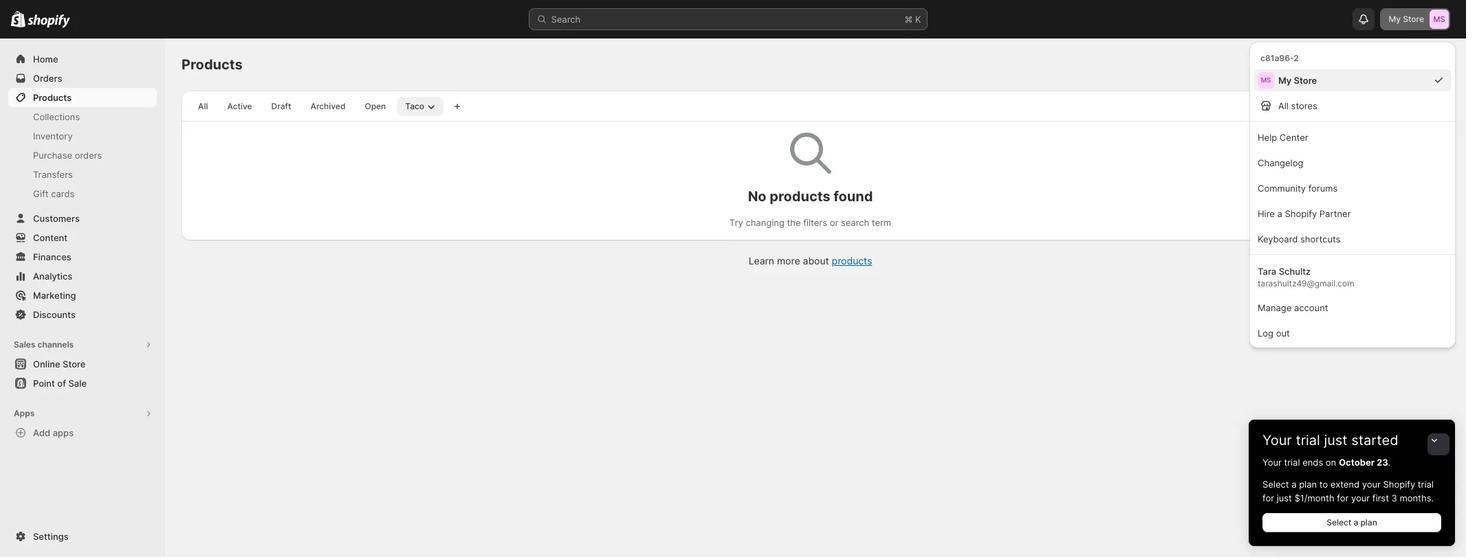Task type: describe. For each thing, give the bounding box(es) containing it.
plan for select a plan to extend your shopify trial for just $1/month for your first 3 months.
[[1300, 480, 1318, 491]]

23
[[1377, 458, 1389, 469]]

⌘
[[905, 14, 913, 25]]

sales channels button
[[8, 336, 157, 355]]

finances link
[[8, 248, 157, 267]]

content link
[[8, 228, 157, 248]]

cards
[[51, 189, 75, 200]]

tarashultz49@gmail.com
[[1258, 279, 1355, 289]]

collections link
[[8, 107, 157, 127]]

out
[[1277, 328, 1291, 339]]

0 vertical spatial your
[[1363, 480, 1382, 491]]

a for hire a shopify partner
[[1278, 208, 1283, 219]]

hire
[[1258, 208, 1276, 219]]

customers link
[[8, 209, 157, 228]]

term
[[872, 217, 892, 228]]

inventory
[[33, 131, 73, 142]]

home
[[33, 54, 58, 65]]

filters
[[804, 217, 828, 228]]

0 vertical spatial store
[[1404, 14, 1425, 24]]

the
[[787, 217, 801, 228]]

export
[[1286, 59, 1313, 69]]

online store
[[33, 359, 86, 370]]

add for add product
[[1383, 59, 1399, 69]]

of
[[57, 378, 66, 389]]

add for add apps
[[33, 428, 50, 439]]

0 vertical spatial my store
[[1389, 14, 1425, 24]]

learn more about products
[[749, 255, 873, 267]]

marketing link
[[8, 286, 157, 305]]

center
[[1280, 132, 1309, 143]]

your trial ends on october 23 .
[[1263, 458, 1391, 469]]

0 horizontal spatial products
[[770, 189, 831, 205]]

home link
[[8, 50, 157, 69]]

taco
[[405, 101, 425, 111]]

1 horizontal spatial products
[[832, 255, 873, 267]]

point of sale
[[33, 378, 87, 389]]

shopify inside menu
[[1286, 208, 1318, 219]]

gift
[[33, 189, 49, 200]]

import
[[1335, 59, 1361, 69]]

ends
[[1303, 458, 1324, 469]]

2 for from the left
[[1338, 493, 1349, 504]]

0 vertical spatial my
[[1389, 14, 1402, 24]]

no products found
[[748, 189, 873, 205]]

transfers link
[[8, 165, 157, 184]]

apps button
[[8, 405, 157, 424]]

1 vertical spatial your
[[1352, 493, 1371, 504]]

products link
[[8, 88, 157, 107]]

search
[[841, 217, 870, 228]]

all for all
[[198, 101, 208, 111]]

select for select a plan to extend your shopify trial for just $1/month for your first 3 months.
[[1263, 480, 1290, 491]]

collections
[[33, 111, 80, 122]]

all stores link
[[1254, 94, 1452, 117]]

add apps
[[33, 428, 74, 439]]

help center link
[[1254, 126, 1452, 149]]

archived link
[[302, 97, 354, 116]]

log out
[[1258, 328, 1291, 339]]

purchase orders
[[33, 150, 102, 161]]

point of sale link
[[8, 374, 157, 394]]

1 horizontal spatial shopify image
[[28, 14, 70, 28]]

your for your trial ends on october 23 .
[[1263, 458, 1282, 469]]

1 for from the left
[[1263, 493, 1275, 504]]

point of sale button
[[0, 374, 165, 394]]

inventory link
[[8, 127, 157, 146]]

online
[[33, 359, 60, 370]]

tara
[[1258, 266, 1277, 277]]

extend
[[1331, 480, 1360, 491]]

your trial just started button
[[1249, 420, 1456, 449]]

try changing the filters or search term
[[730, 217, 892, 228]]

tab list containing all
[[187, 96, 447, 116]]

discounts
[[33, 310, 76, 321]]

forums
[[1309, 183, 1338, 194]]

draft link
[[263, 97, 300, 116]]

2
[[1294, 53, 1299, 63]]

months.
[[1400, 493, 1435, 504]]

sale
[[68, 378, 87, 389]]

all link
[[190, 97, 216, 116]]

discounts link
[[8, 305, 157, 325]]

orders
[[75, 150, 102, 161]]

my store inside menu
[[1279, 75, 1318, 86]]

sales channels
[[14, 340, 74, 350]]

.
[[1389, 458, 1391, 469]]

online store button
[[0, 355, 165, 374]]

to
[[1320, 480, 1329, 491]]

my store image
[[1258, 72, 1275, 89]]

1 vertical spatial store
[[1295, 75, 1318, 86]]

open
[[365, 101, 386, 111]]

a for select a plan to extend your shopify trial for just $1/month for your first 3 months.
[[1292, 480, 1297, 491]]

select a plan to extend your shopify trial for just $1/month for your first 3 months.
[[1263, 480, 1435, 504]]

⌘ k
[[905, 14, 922, 25]]

settings
[[33, 532, 69, 543]]

active link
[[219, 97, 260, 116]]

draft
[[271, 101, 291, 111]]

manage
[[1258, 303, 1292, 314]]



Task type: vqa. For each thing, say whether or not it's contained in the screenshot.
grid to the left
no



Task type: locate. For each thing, give the bounding box(es) containing it.
tab list
[[187, 96, 447, 116]]

your up first
[[1363, 480, 1382, 491]]

menu containing my store
[[1250, 42, 1457, 349]]

0 horizontal spatial just
[[1277, 493, 1293, 504]]

a right hire at the top
[[1278, 208, 1283, 219]]

plan down first
[[1361, 518, 1378, 528]]

just left $1/month
[[1277, 493, 1293, 504]]

hire a shopify partner link
[[1254, 202, 1452, 225]]

1 horizontal spatial plan
[[1361, 518, 1378, 528]]

1 vertical spatial products
[[33, 92, 72, 103]]

add inside button
[[33, 428, 50, 439]]

first
[[1373, 493, 1390, 504]]

0 horizontal spatial all
[[198, 101, 208, 111]]

k
[[916, 14, 922, 25]]

about
[[803, 255, 830, 267]]

all left stores
[[1279, 100, 1289, 111]]

my store left my store icon
[[1389, 14, 1425, 24]]

1 vertical spatial just
[[1277, 493, 1293, 504]]

1 vertical spatial your
[[1263, 458, 1282, 469]]

search
[[551, 14, 581, 25]]

2 vertical spatial store
[[63, 359, 86, 370]]

1 horizontal spatial all
[[1279, 100, 1289, 111]]

add apps button
[[8, 424, 157, 443]]

all
[[1279, 100, 1289, 111], [198, 101, 208, 111]]

plan inside select a plan to extend your shopify trial for just $1/month for your first 3 months.
[[1300, 480, 1318, 491]]

settings link
[[8, 528, 157, 547]]

store left my store icon
[[1404, 14, 1425, 24]]

0 vertical spatial plan
[[1300, 480, 1318, 491]]

1 horizontal spatial shopify
[[1384, 480, 1416, 491]]

trial up "months."
[[1419, 480, 1435, 491]]

apps
[[53, 428, 74, 439]]

1 horizontal spatial for
[[1338, 493, 1349, 504]]

1 horizontal spatial products
[[182, 56, 243, 73]]

trial for just
[[1297, 433, 1321, 449]]

store up sale
[[63, 359, 86, 370]]

products up collections
[[33, 92, 72, 103]]

products up the all link
[[182, 56, 243, 73]]

add product link
[[1374, 55, 1440, 74]]

shopify image
[[11, 11, 26, 28], [28, 14, 70, 28]]

1 vertical spatial plan
[[1361, 518, 1378, 528]]

0 horizontal spatial for
[[1263, 493, 1275, 504]]

keyboard shortcuts button
[[1254, 228, 1452, 250]]

shopify
[[1286, 208, 1318, 219], [1384, 480, 1416, 491]]

all left active
[[198, 101, 208, 111]]

learn
[[749, 255, 775, 267]]

all inside all stores link
[[1279, 100, 1289, 111]]

purchase orders link
[[8, 146, 157, 165]]

community forums link
[[1254, 177, 1452, 200]]

no
[[748, 189, 767, 205]]

your for your trial just started
[[1263, 433, 1293, 449]]

sales
[[14, 340, 35, 350]]

shopify inside select a plan to extend your shopify trial for just $1/month for your first 3 months.
[[1384, 480, 1416, 491]]

select inside select a plan to extend your shopify trial for just $1/month for your first 3 months.
[[1263, 480, 1290, 491]]

plan
[[1300, 480, 1318, 491], [1361, 518, 1378, 528]]

0 horizontal spatial plan
[[1300, 480, 1318, 491]]

your inside dropdown button
[[1263, 433, 1293, 449]]

gift cards link
[[8, 184, 157, 204]]

0 vertical spatial shopify
[[1286, 208, 1318, 219]]

a up $1/month
[[1292, 480, 1297, 491]]

a inside hire a shopify partner link
[[1278, 208, 1283, 219]]

0 horizontal spatial my
[[1279, 75, 1292, 86]]

for left $1/month
[[1263, 493, 1275, 504]]

1 horizontal spatial store
[[1295, 75, 1318, 86]]

products up the
[[770, 189, 831, 205]]

log
[[1258, 328, 1274, 339]]

changing
[[746, 217, 785, 228]]

products
[[770, 189, 831, 205], [832, 255, 873, 267]]

0 horizontal spatial add
[[33, 428, 50, 439]]

a for select a plan
[[1354, 518, 1359, 528]]

add
[[1383, 59, 1399, 69], [33, 428, 50, 439]]

add left product
[[1383, 59, 1399, 69]]

0 horizontal spatial my store
[[1279, 75, 1318, 86]]

all inside the all link
[[198, 101, 208, 111]]

customers
[[33, 213, 80, 224]]

1 vertical spatial trial
[[1285, 458, 1301, 469]]

plan up $1/month
[[1300, 480, 1318, 491]]

0 vertical spatial trial
[[1297, 433, 1321, 449]]

your
[[1363, 480, 1382, 491], [1352, 493, 1371, 504]]

point
[[33, 378, 55, 389]]

just inside dropdown button
[[1325, 433, 1348, 449]]

2 vertical spatial trial
[[1419, 480, 1435, 491]]

online store link
[[8, 355, 157, 374]]

1 vertical spatial select
[[1327, 518, 1352, 528]]

1 horizontal spatial select
[[1327, 518, 1352, 528]]

archived
[[311, 101, 346, 111]]

purchase
[[33, 150, 72, 161]]

store down "export" "button" in the right of the page
[[1295, 75, 1318, 86]]

select a plan
[[1327, 518, 1378, 528]]

2 horizontal spatial a
[[1354, 518, 1359, 528]]

your
[[1263, 433, 1293, 449], [1263, 458, 1282, 469]]

my
[[1389, 14, 1402, 24], [1279, 75, 1292, 86]]

products right about
[[832, 255, 873, 267]]

add product
[[1383, 59, 1432, 69]]

0 vertical spatial just
[[1325, 433, 1348, 449]]

2 your from the top
[[1263, 458, 1282, 469]]

account
[[1295, 303, 1329, 314]]

more
[[777, 255, 801, 267]]

0 vertical spatial select
[[1263, 480, 1290, 491]]

for down extend
[[1338, 493, 1349, 504]]

transfers
[[33, 169, 73, 180]]

1 vertical spatial my store
[[1279, 75, 1318, 86]]

3
[[1392, 493, 1398, 504]]

your trial just started element
[[1249, 456, 1456, 547]]

1 horizontal spatial just
[[1325, 433, 1348, 449]]

just up the on
[[1325, 433, 1348, 449]]

a down select a plan to extend your shopify trial for just $1/month for your first 3 months.
[[1354, 518, 1359, 528]]

apps
[[14, 409, 35, 419]]

started
[[1352, 433, 1399, 449]]

0 horizontal spatial products
[[33, 92, 72, 103]]

1 horizontal spatial my
[[1389, 14, 1402, 24]]

on
[[1326, 458, 1337, 469]]

1 vertical spatial my
[[1279, 75, 1292, 86]]

stores
[[1292, 100, 1318, 111]]

0 horizontal spatial shopify image
[[11, 11, 26, 28]]

0 horizontal spatial shopify
[[1286, 208, 1318, 219]]

trial left 'ends'
[[1285, 458, 1301, 469]]

your left 'ends'
[[1263, 458, 1282, 469]]

1 horizontal spatial my store
[[1389, 14, 1425, 24]]

finances
[[33, 252, 71, 263]]

orders
[[33, 73, 62, 84]]

0 vertical spatial products
[[770, 189, 831, 205]]

changelog
[[1258, 158, 1304, 169]]

c81a96-2
[[1261, 53, 1299, 63]]

select down select a plan to extend your shopify trial for just $1/month for your first 3 months.
[[1327, 518, 1352, 528]]

empty search results image
[[790, 133, 831, 174]]

select left 'to'
[[1263, 480, 1290, 491]]

your left first
[[1352, 493, 1371, 504]]

c81a96-
[[1261, 53, 1294, 63]]

my right my store image
[[1279, 75, 1292, 86]]

my left my store icon
[[1389, 14, 1402, 24]]

shopify up 3 on the bottom of page
[[1384, 480, 1416, 491]]

1 vertical spatial add
[[33, 428, 50, 439]]

a inside select a plan link
[[1354, 518, 1359, 528]]

shortcuts
[[1301, 234, 1341, 245]]

trial inside select a plan to extend your shopify trial for just $1/month for your first 3 months.
[[1419, 480, 1435, 491]]

trial inside your trial just started dropdown button
[[1297, 433, 1321, 449]]

open link
[[357, 97, 394, 116]]

manage account
[[1258, 303, 1329, 314]]

0 horizontal spatial store
[[63, 359, 86, 370]]

store inside "link"
[[63, 359, 86, 370]]

partner
[[1320, 208, 1352, 219]]

october
[[1340, 458, 1375, 469]]

a inside select a plan to extend your shopify trial for just $1/month for your first 3 months.
[[1292, 480, 1297, 491]]

1 horizontal spatial a
[[1292, 480, 1297, 491]]

analytics link
[[8, 267, 157, 286]]

my store down "export" "button" in the right of the page
[[1279, 75, 1318, 86]]

0 vertical spatial products
[[182, 56, 243, 73]]

2 horizontal spatial store
[[1404, 14, 1425, 24]]

trial for ends
[[1285, 458, 1301, 469]]

2 vertical spatial a
[[1354, 518, 1359, 528]]

shopify up keyboard shortcuts
[[1286, 208, 1318, 219]]

add left apps
[[33, 428, 50, 439]]

my store image
[[1430, 10, 1450, 29]]

1 vertical spatial products
[[832, 255, 873, 267]]

all stores
[[1279, 100, 1318, 111]]

1 vertical spatial shopify
[[1384, 480, 1416, 491]]

0 vertical spatial your
[[1263, 433, 1293, 449]]

active
[[227, 101, 252, 111]]

just inside select a plan to extend your shopify trial for just $1/month for your first 3 months.
[[1277, 493, 1293, 504]]

community
[[1258, 183, 1307, 194]]

trial up 'ends'
[[1297, 433, 1321, 449]]

0 horizontal spatial a
[[1278, 208, 1283, 219]]

1 vertical spatial a
[[1292, 480, 1297, 491]]

0 vertical spatial a
[[1278, 208, 1283, 219]]

0 vertical spatial add
[[1383, 59, 1399, 69]]

0 horizontal spatial select
[[1263, 480, 1290, 491]]

select a plan link
[[1263, 514, 1442, 533]]

a
[[1278, 208, 1283, 219], [1292, 480, 1297, 491], [1354, 518, 1359, 528]]

found
[[834, 189, 873, 205]]

menu
[[1250, 42, 1457, 349]]

taco button
[[397, 97, 444, 116]]

analytics
[[33, 271, 72, 282]]

or
[[830, 217, 839, 228]]

all for all stores
[[1279, 100, 1289, 111]]

changelog link
[[1254, 151, 1452, 174]]

orders link
[[8, 69, 157, 88]]

select for select a plan
[[1327, 518, 1352, 528]]

1 your from the top
[[1263, 433, 1293, 449]]

your up the your trial ends on october 23 .
[[1263, 433, 1293, 449]]

just
[[1325, 433, 1348, 449], [1277, 493, 1293, 504]]

plan for select a plan
[[1361, 518, 1378, 528]]

$1/month
[[1295, 493, 1335, 504]]

1 horizontal spatial add
[[1383, 59, 1399, 69]]



